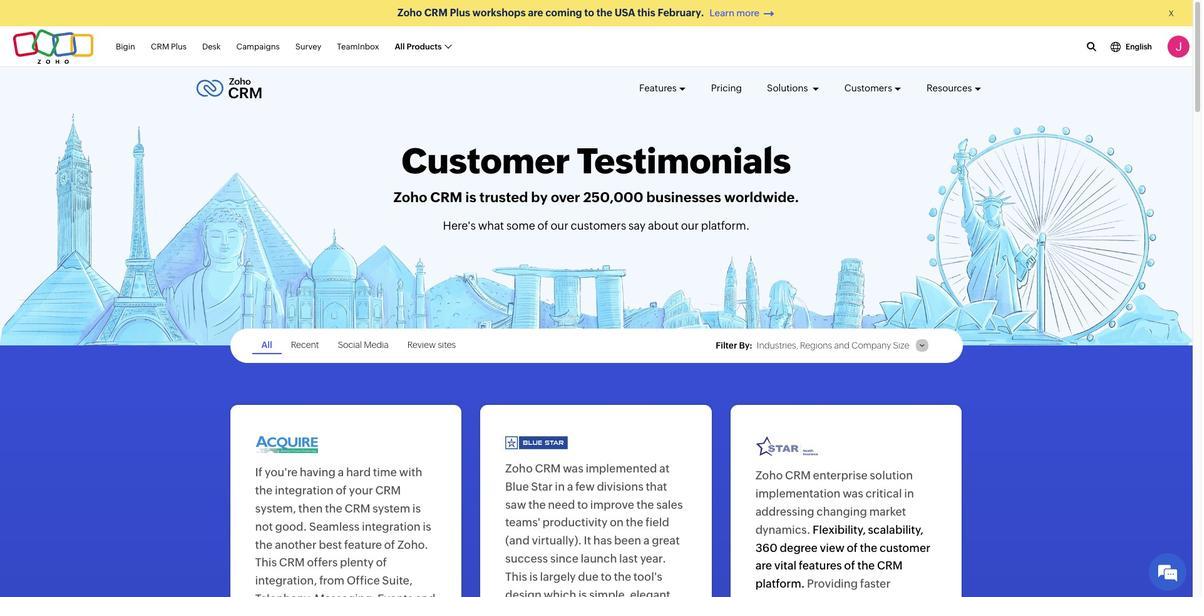 Task type: locate. For each thing, give the bounding box(es) containing it.
features
[[799, 559, 842, 572]]

of right some
[[537, 219, 548, 232]]

1 horizontal spatial plus
[[450, 7, 470, 19]]

a right been
[[643, 534, 650, 547]]

great
[[652, 534, 680, 547]]

crm up star
[[535, 462, 561, 475]]

1 vertical spatial are
[[755, 559, 772, 572]]

integration down system
[[362, 520, 421, 533]]

platform. down worldwide.
[[701, 219, 750, 232]]

this inside if you're having a hard time with the integration of your crm system, then the crm system is not good. seamless integration is the another best feature of zoho. this crm offers plenty of integration, from office suite, telephony, messaging, eve
[[255, 556, 277, 569]]

social
[[338, 340, 362, 350]]

our right about
[[681, 219, 699, 232]]

0 vertical spatial plus
[[450, 7, 470, 19]]

is
[[465, 189, 476, 205], [412, 502, 421, 515], [423, 520, 431, 533], [529, 570, 538, 583], [578, 588, 587, 597]]

few
[[575, 480, 595, 493]]

zoho inside zoho crm was implemented at blue star in a few divisions that saw the need to improve the sales teams' productivity on the field (and virtually). it has been a great success since launch last year. this is largely due to the tool's design which is simple,
[[505, 462, 533, 475]]

market
[[869, 505, 906, 518]]

to
[[584, 7, 594, 19], [577, 498, 588, 511], [601, 570, 612, 583], [812, 595, 823, 597]]

0 vertical spatial a
[[338, 466, 344, 479]]

improve
[[590, 498, 634, 511]]

in inside zoho crm was implemented at blue star in a few divisions that saw the need to improve the sales teams' productivity on the field (and virtually). it has been a great success since launch last year. this is largely due to the tool's design which is simple,
[[555, 480, 565, 493]]

this up design
[[505, 570, 527, 583]]

was up few at the left bottom
[[563, 462, 583, 475]]

was up changing
[[843, 487, 863, 500]]

crm up products
[[424, 7, 448, 19]]

1 vertical spatial was
[[843, 487, 863, 500]]

need
[[548, 498, 575, 511]]

learn more link
[[706, 8, 776, 19]]

of left zoho.
[[384, 538, 395, 551]]

office
[[347, 574, 380, 587]]

0 horizontal spatial platform.
[[701, 219, 750, 232]]

in for critical
[[904, 487, 914, 500]]

1 vertical spatial a
[[567, 480, 573, 493]]

was inside zoho crm was implemented at blue star in a few divisions that saw the need to improve the sales teams' productivity on the field (and virtually). it has been a great success since launch last year. this is largely due to the tool's design which is simple,
[[563, 462, 583, 475]]

the down not
[[255, 538, 273, 551]]

0 horizontal spatial all
[[261, 340, 272, 350]]

implementation
[[755, 487, 840, 500]]

crm down time at the left of page
[[375, 484, 401, 497]]

all
[[395, 42, 405, 51], [261, 340, 272, 350]]

1 vertical spatial customers
[[845, 595, 902, 597]]

of up providing faster responses to our customers an
[[844, 559, 855, 572]]

about
[[648, 219, 679, 232]]

your
[[349, 484, 373, 497]]

0 horizontal spatial customers
[[571, 219, 626, 232]]

in right star
[[555, 480, 565, 493]]

0 vertical spatial customers
[[571, 219, 626, 232]]

plenty
[[340, 556, 374, 569]]

are inside flexibility, scalability, 360 degree view of the customer are vital features of the crm platform.
[[755, 559, 772, 572]]

1 vertical spatial this
[[505, 570, 527, 583]]

crm plus link
[[151, 35, 187, 58]]

seamless
[[309, 520, 360, 533]]

a
[[338, 466, 344, 479], [567, 480, 573, 493], [643, 534, 650, 547]]

0 horizontal spatial are
[[528, 7, 543, 19]]

more
[[736, 8, 759, 18]]

crm up the faster
[[877, 559, 903, 572]]

our down "over" at top left
[[551, 219, 568, 232]]

1 vertical spatial all
[[261, 340, 272, 350]]

due
[[578, 570, 599, 583]]

our for providing faster responses to our customers an
[[825, 595, 843, 597]]

1 horizontal spatial this
[[505, 570, 527, 583]]

are down 360
[[755, 559, 772, 572]]

a left hard
[[338, 466, 344, 479]]

1 horizontal spatial integration
[[362, 520, 421, 533]]

simple,
[[589, 588, 628, 597]]

regions
[[800, 341, 832, 351]]

plus left desk
[[171, 42, 187, 51]]

virtually).
[[532, 534, 582, 547]]

to down few at the left bottom
[[577, 498, 588, 511]]

social media
[[338, 340, 389, 350]]

x button
[[1169, 8, 1174, 20]]

0 vertical spatial integration
[[275, 484, 334, 497]]

field
[[645, 516, 669, 529]]

all left products
[[395, 42, 405, 51]]

0 horizontal spatial in
[[555, 480, 565, 493]]

1 horizontal spatial in
[[904, 487, 914, 500]]

0 horizontal spatial a
[[338, 466, 344, 479]]

if
[[255, 466, 262, 479]]

from
[[319, 574, 344, 587]]

to up simple,
[[601, 570, 612, 583]]

the down that
[[637, 498, 654, 511]]

all for all products
[[395, 42, 405, 51]]

0 horizontal spatial integration
[[275, 484, 334, 497]]

0 vertical spatial platform.
[[701, 219, 750, 232]]

zoho inside 'zoho crm enterprise solution implementation was critical in addressing changing market dynamics.'
[[755, 469, 783, 482]]

system,
[[255, 502, 296, 515]]

providing faster responses to our customers an
[[755, 577, 935, 597]]

crm down another
[[279, 556, 305, 569]]

the
[[596, 7, 612, 19], [255, 484, 273, 497], [528, 498, 546, 511], [637, 498, 654, 511], [325, 502, 342, 515], [626, 516, 643, 529], [255, 538, 273, 551], [860, 541, 877, 554], [857, 559, 875, 572], [614, 570, 631, 583]]

sales
[[656, 498, 683, 511]]

our
[[551, 219, 568, 232], [681, 219, 699, 232], [825, 595, 843, 597]]

our inside providing faster responses to our customers an
[[825, 595, 843, 597]]

filter
[[716, 341, 737, 351]]

to down providing in the right of the page
[[812, 595, 823, 597]]

implemented
[[586, 462, 657, 475]]

1 horizontal spatial all
[[395, 42, 405, 51]]

plus left workshops
[[450, 7, 470, 19]]

in for star
[[555, 480, 565, 493]]

1 horizontal spatial customers
[[845, 595, 902, 597]]

is up design
[[529, 570, 538, 583]]

customers down "zoho crm is trusted by over 250,000 businesses worldwide."
[[571, 219, 626, 232]]

(and
[[505, 534, 530, 547]]

tool's
[[633, 570, 662, 583]]

workshops
[[472, 7, 526, 19]]

customer testimonials
[[402, 141, 791, 181]]

feature
[[344, 538, 382, 551]]

1 horizontal spatial platform.
[[755, 577, 805, 591]]

has
[[593, 534, 612, 547]]

at
[[659, 462, 670, 475]]

bigin
[[116, 42, 135, 51]]

1 horizontal spatial was
[[843, 487, 863, 500]]

zoho for zoho crm plus workshops are coming to the usa this february. learn more
[[397, 7, 422, 19]]

customers down the faster
[[845, 595, 902, 597]]

of up suite,
[[376, 556, 387, 569]]

platform.
[[701, 219, 750, 232], [755, 577, 805, 591]]

the down scalability,
[[860, 541, 877, 554]]

pricing link
[[711, 71, 742, 105]]

been
[[614, 534, 641, 547]]

resources
[[927, 83, 972, 93]]

1 vertical spatial integration
[[362, 520, 421, 533]]

in down solution
[[904, 487, 914, 500]]

crm
[[424, 7, 448, 19], [151, 42, 169, 51], [430, 189, 462, 205], [535, 462, 561, 475], [785, 469, 811, 482], [375, 484, 401, 497], [345, 502, 370, 515], [279, 556, 305, 569], [877, 559, 903, 572]]

0 horizontal spatial our
[[551, 219, 568, 232]]

by:
[[739, 341, 752, 351]]

1 horizontal spatial our
[[681, 219, 699, 232]]

0 vertical spatial this
[[255, 556, 277, 569]]

is down due
[[578, 588, 587, 597]]

all for all
[[261, 340, 272, 350]]

0 horizontal spatial was
[[563, 462, 583, 475]]

1 vertical spatial platform.
[[755, 577, 805, 591]]

all left recent
[[261, 340, 272, 350]]

survey link
[[295, 35, 321, 58]]

1 vertical spatial plus
[[171, 42, 187, 51]]

having
[[300, 466, 336, 479]]

2 horizontal spatial our
[[825, 595, 843, 597]]

solutions link
[[767, 71, 819, 105]]

james peterson image
[[1168, 36, 1190, 58]]

then
[[298, 502, 323, 515]]

to inside providing faster responses to our customers an
[[812, 595, 823, 597]]

degree
[[780, 541, 818, 554]]

telephony,
[[255, 592, 312, 597]]

platform. up "responses"
[[755, 577, 805, 591]]

and
[[834, 341, 850, 351]]

crm up "here's"
[[430, 189, 462, 205]]

integration up then
[[275, 484, 334, 497]]

crm up implementation on the right of the page
[[785, 469, 811, 482]]

x
[[1169, 9, 1174, 18]]

2 vertical spatial a
[[643, 534, 650, 547]]

our down providing in the right of the page
[[825, 595, 843, 597]]

customers inside providing faster responses to our customers an
[[845, 595, 902, 597]]

was inside 'zoho crm enterprise solution implementation was critical in addressing changing market dynamics.'
[[843, 487, 863, 500]]

the up the faster
[[857, 559, 875, 572]]

was
[[563, 462, 583, 475], [843, 487, 863, 500]]

this up integration,
[[255, 556, 277, 569]]

recent
[[291, 340, 319, 350]]

0 horizontal spatial this
[[255, 556, 277, 569]]

are
[[528, 7, 543, 19], [755, 559, 772, 572]]

1 horizontal spatial are
[[755, 559, 772, 572]]

0 vertical spatial all
[[395, 42, 405, 51]]

in inside 'zoho crm enterprise solution implementation was critical in addressing changing market dynamics.'
[[904, 487, 914, 500]]

zoho for zoho crm was implemented at blue star in a few divisions that saw the need to improve the sales teams' productivity on the field (and virtually). it has been a great success since launch last year. this is largely due to the tool's design which is simple, 
[[505, 462, 533, 475]]

are left coming
[[528, 7, 543, 19]]

0 horizontal spatial plus
[[171, 42, 187, 51]]

integration
[[275, 484, 334, 497], [362, 520, 421, 533]]

our for here's what some of our customers say about our platform.
[[551, 219, 568, 232]]

0 vertical spatial was
[[563, 462, 583, 475]]

offers
[[307, 556, 338, 569]]

a left few at the left bottom
[[567, 480, 573, 493]]



Task type: describe. For each thing, give the bounding box(es) containing it.
sites
[[438, 340, 456, 350]]

customers for of
[[571, 219, 626, 232]]

responses
[[755, 595, 810, 597]]

zoho for zoho crm is trusted by over 250,000 businesses worldwide.
[[393, 189, 427, 205]]

crm inside 'zoho crm enterprise solution implementation was critical in addressing changing market dynamics.'
[[785, 469, 811, 482]]

size
[[893, 341, 909, 351]]

say
[[628, 219, 646, 232]]

all products
[[395, 42, 442, 51]]

not
[[255, 520, 273, 533]]

desk link
[[202, 35, 221, 58]]

review
[[407, 340, 436, 350]]

some
[[506, 219, 535, 232]]

is up zoho.
[[423, 520, 431, 533]]

hard
[[346, 466, 371, 479]]

zoho.
[[397, 538, 428, 551]]

crm plus
[[151, 42, 187, 51]]

year.
[[640, 552, 666, 565]]

that
[[646, 480, 667, 493]]

saw
[[505, 498, 526, 511]]

best
[[319, 538, 342, 551]]

enterprise
[[813, 469, 868, 482]]

this
[[637, 7, 655, 19]]

critical
[[865, 487, 902, 500]]

pricing
[[711, 83, 742, 93]]

since
[[550, 552, 578, 565]]

flexibility, scalability, 360 degree view of the customer are vital features of the crm platform.
[[755, 523, 930, 591]]

0 vertical spatial are
[[528, 7, 543, 19]]

the right on on the bottom right of page
[[626, 516, 643, 529]]

customers for to
[[845, 595, 902, 597]]

usa
[[615, 7, 635, 19]]

vital
[[774, 559, 797, 572]]

largely
[[540, 570, 576, 583]]

star
[[531, 480, 553, 493]]

crm inside zoho crm was implemented at blue star in a few divisions that saw the need to improve the sales teams' productivity on the field (and virtually). it has been a great success since launch last year. this is largely due to the tool's design which is simple,
[[535, 462, 561, 475]]

teaminbox link
[[337, 35, 379, 58]]

zoho crm plus workshops are coming to the usa this february. learn more
[[397, 7, 759, 19]]

resources link
[[927, 71, 981, 105]]

design
[[505, 588, 542, 597]]

plus inside crm plus link
[[171, 42, 187, 51]]

review sites
[[407, 340, 456, 350]]

survey
[[295, 42, 321, 51]]

campaigns
[[236, 42, 280, 51]]

industries,
[[757, 341, 798, 351]]

features
[[639, 83, 677, 93]]

the up seamless
[[325, 502, 342, 515]]

teams'
[[505, 516, 540, 529]]

it
[[584, 534, 591, 547]]

is up "here's"
[[465, 189, 476, 205]]

the down star
[[528, 498, 546, 511]]

customer
[[402, 141, 570, 181]]

customers
[[844, 83, 892, 93]]

of left the your
[[336, 484, 347, 497]]

integration,
[[255, 574, 317, 587]]

suite,
[[382, 574, 413, 587]]

what
[[478, 219, 504, 232]]

this inside zoho crm was implemented at blue star in a few divisions that saw the need to improve the sales teams' productivity on the field (and virtually). it has been a great success since launch last year. this is largely due to the tool's design which is simple,
[[505, 570, 527, 583]]

if you're having a hard time with the integration of your crm system, then the crm system is not good. seamless integration is the another best feature of zoho. this crm offers plenty of integration, from office suite, telephony, messaging, eve
[[255, 466, 435, 597]]

dynamics.
[[755, 523, 810, 536]]

2 horizontal spatial a
[[643, 534, 650, 547]]

products
[[407, 42, 442, 51]]

crm down the your
[[345, 502, 370, 515]]

360
[[755, 541, 778, 554]]

zoho crm logo image
[[196, 75, 262, 102]]

250,000
[[583, 189, 643, 205]]

1 horizontal spatial a
[[567, 480, 573, 493]]

is right system
[[412, 502, 421, 515]]

the left usa
[[596, 7, 612, 19]]

bigin link
[[116, 35, 135, 58]]

businesses
[[646, 189, 721, 205]]

filter by: industries, regions and company size
[[716, 341, 909, 351]]

february.
[[658, 7, 704, 19]]

zoho crm enterprise solution implementation was critical in addressing changing market dynamics.
[[755, 469, 914, 536]]

crm inside flexibility, scalability, 360 degree view of the customer are vital features of the crm platform.
[[877, 559, 903, 572]]

good.
[[275, 520, 307, 533]]

platform. inside flexibility, scalability, 360 degree view of the customer are vital features of the crm platform.
[[755, 577, 805, 591]]

english
[[1126, 42, 1152, 51]]

to right coming
[[584, 7, 594, 19]]

of right view
[[847, 541, 858, 554]]

the down if
[[255, 484, 273, 497]]

faster
[[860, 577, 891, 591]]

flexibility,
[[813, 523, 866, 536]]

worldwide.
[[724, 189, 799, 205]]

here's
[[443, 219, 476, 232]]

by
[[531, 189, 548, 205]]

changing
[[817, 505, 867, 518]]

launch
[[581, 552, 617, 565]]

campaigns link
[[236, 35, 280, 58]]

over
[[551, 189, 580, 205]]

customer
[[880, 541, 930, 554]]

time
[[373, 466, 397, 479]]

media
[[364, 340, 389, 350]]

the down last
[[614, 570, 631, 583]]

providing
[[807, 577, 858, 591]]

teaminbox
[[337, 42, 379, 51]]

features link
[[639, 71, 686, 105]]

last
[[619, 552, 638, 565]]

zoho for zoho crm enterprise solution implementation was critical in addressing changing market dynamics.
[[755, 469, 783, 482]]

success
[[505, 552, 548, 565]]

zoho crm is trusted by over 250,000 businesses worldwide.
[[393, 189, 799, 205]]

a inside if you're having a hard time with the integration of your crm system, then the crm system is not good. seamless integration is the another best feature of zoho. this crm offers plenty of integration, from office suite, telephony, messaging, eve
[[338, 466, 344, 479]]

addressing
[[755, 505, 814, 518]]

which
[[544, 588, 576, 597]]

on
[[610, 516, 624, 529]]

crm right bigin
[[151, 42, 169, 51]]



Task type: vqa. For each thing, say whether or not it's contained in the screenshot.
Email
no



